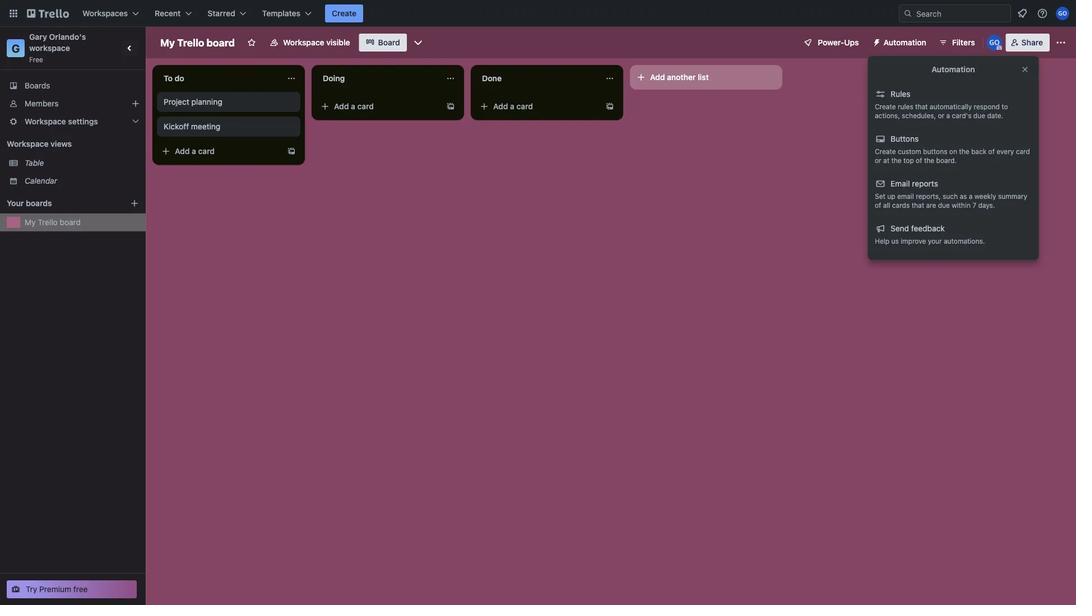 Task type: vqa. For each thing, say whether or not it's contained in the screenshot.


Task type: locate. For each thing, give the bounding box(es) containing it.
my trello board down starred
[[160, 36, 235, 48]]

my down your boards
[[25, 218, 36, 227]]

workspace inside button
[[283, 38, 324, 47]]

days.
[[978, 201, 995, 209]]

my down recent
[[160, 36, 175, 48]]

1 horizontal spatial my
[[160, 36, 175, 48]]

the down buttons
[[924, 156, 934, 164]]

a for done
[[510, 102, 514, 111]]

add a card button down done text field
[[475, 98, 601, 115]]

0 vertical spatial my
[[160, 36, 175, 48]]

1 horizontal spatial trello
[[177, 36, 204, 48]]

back to home image
[[27, 4, 69, 22]]

card down done text field
[[517, 102, 533, 111]]

workspaces button
[[76, 4, 146, 22]]

add a card button for done
[[475, 98, 601, 115]]

0 vertical spatial trello
[[177, 36, 204, 48]]

are
[[926, 201, 936, 209]]

board
[[207, 36, 235, 48], [60, 218, 81, 227]]

0 horizontal spatial the
[[891, 156, 902, 164]]

0 horizontal spatial create from template… image
[[287, 147, 296, 156]]

1 horizontal spatial board
[[207, 36, 235, 48]]

2 horizontal spatial add a card
[[493, 102, 533, 111]]

create custom buttons on the back of every card or at the top of the board.
[[875, 147, 1030, 164]]

g
[[12, 41, 20, 55]]

such
[[943, 192, 958, 200]]

create up actions,
[[875, 103, 896, 110]]

improve
[[901, 237, 926, 245]]

trello
[[177, 36, 204, 48], [38, 218, 58, 227]]

a down the doing text box
[[351, 102, 355, 111]]

recent button
[[148, 4, 199, 22]]

create from template… image
[[446, 102, 455, 111], [287, 147, 296, 156]]

up
[[887, 192, 895, 200]]

board down 'your boards with 1 items' "element"
[[60, 218, 81, 227]]

buttons
[[923, 147, 948, 155]]

trello inside my trello board link
[[38, 218, 58, 227]]

0 vertical spatial workspace
[[283, 38, 324, 47]]

0 horizontal spatial board
[[60, 218, 81, 227]]

1 horizontal spatial my trello board
[[160, 36, 235, 48]]

to do
[[164, 74, 184, 83]]

a down done text field
[[510, 102, 514, 111]]

add a card button down the doing text box
[[316, 98, 442, 115]]

open information menu image
[[1037, 8, 1048, 19]]

1 vertical spatial create
[[875, 103, 896, 110]]

add a card button
[[316, 98, 442, 115], [475, 98, 601, 115], [157, 142, 283, 160]]

1 horizontal spatial create from template… image
[[446, 102, 455, 111]]

create up visible
[[332, 9, 357, 18]]

gary
[[29, 32, 47, 41]]

1 horizontal spatial automation
[[932, 65, 975, 74]]

Board name text field
[[155, 34, 240, 52]]

of inside the set up email reports, such as a weekly summary of all cards that are due within 7 days.
[[875, 201, 881, 209]]

trello down recent popup button
[[177, 36, 204, 48]]

kickoff meeting
[[164, 122, 220, 131]]

due
[[974, 112, 985, 119], [938, 201, 950, 209]]

automation down search icon
[[884, 38, 926, 47]]

0 vertical spatial due
[[974, 112, 985, 119]]

a right as
[[969, 192, 973, 200]]

kickoff
[[164, 122, 189, 131]]

try premium free button
[[7, 581, 137, 599]]

0 horizontal spatial automation
[[884, 38, 926, 47]]

workspace inside dropdown button
[[25, 117, 66, 126]]

1 vertical spatial that
[[912, 201, 924, 209]]

workspace visible
[[283, 38, 350, 47]]

0 horizontal spatial trello
[[38, 218, 58, 227]]

a
[[351, 102, 355, 111], [510, 102, 514, 111], [946, 112, 950, 119], [192, 147, 196, 156], [969, 192, 973, 200]]

the right on
[[959, 147, 969, 155]]

my trello board inside 'text field'
[[160, 36, 235, 48]]

add a card button for to do
[[157, 142, 283, 160]]

1 vertical spatial of
[[916, 156, 922, 164]]

card down meeting
[[198, 147, 215, 156]]

board.
[[936, 156, 957, 164]]

0 vertical spatial that
[[915, 103, 928, 110]]

1 horizontal spatial add a card button
[[316, 98, 442, 115]]

1 vertical spatial board
[[60, 218, 81, 227]]

workspace
[[29, 43, 70, 53]]

my trello board down 'your boards with 1 items' "element"
[[25, 218, 81, 227]]

my
[[160, 36, 175, 48], [25, 218, 36, 227]]

add
[[650, 73, 665, 82], [334, 102, 349, 111], [493, 102, 508, 111], [175, 147, 190, 156]]

workspace visible button
[[263, 34, 357, 52]]

0 horizontal spatial or
[[875, 156, 882, 164]]

help
[[875, 237, 890, 245]]

your
[[7, 199, 24, 208]]

to
[[1002, 103, 1008, 110]]

that up schedules, in the right top of the page
[[915, 103, 928, 110]]

create from template… image for to do
[[287, 147, 296, 156]]

card right every
[[1016, 147, 1030, 155]]

0 horizontal spatial my
[[25, 218, 36, 227]]

or inside create custom buttons on the back of every card or at the top of the board.
[[875, 156, 882, 164]]

add for done
[[493, 102, 508, 111]]

workspace for workspace settings
[[25, 117, 66, 126]]

0 horizontal spatial my trello board
[[25, 218, 81, 227]]

0 vertical spatial create
[[332, 9, 357, 18]]

add board image
[[130, 199, 139, 208]]

create for create rules that automatically respond to actions, schedules, or a card's due date.
[[875, 103, 896, 110]]

or left at
[[875, 156, 882, 164]]

free
[[73, 585, 88, 594]]

0 horizontal spatial of
[[875, 201, 881, 209]]

add a card down done
[[493, 102, 533, 111]]

workspace down members
[[25, 117, 66, 126]]

1 horizontal spatial add a card
[[334, 102, 374, 111]]

of left the all
[[875, 201, 881, 209]]

1 vertical spatial my
[[25, 218, 36, 227]]

of right "top"
[[916, 156, 922, 164]]

0 horizontal spatial add a card button
[[157, 142, 283, 160]]

Done text field
[[475, 70, 599, 87]]

create rules that automatically respond to actions, schedules, or a card's due date.
[[875, 103, 1008, 119]]

add down doing
[[334, 102, 349, 111]]

automation
[[884, 38, 926, 47], [932, 65, 975, 74]]

buttons
[[891, 134, 919, 143]]

templates button
[[255, 4, 318, 22]]

0 vertical spatial or
[[938, 112, 945, 119]]

create up at
[[875, 147, 896, 155]]

done
[[482, 74, 502, 83]]

rules
[[898, 103, 913, 110]]

0 vertical spatial automation
[[884, 38, 926, 47]]

workspaces
[[82, 9, 128, 18]]

boards
[[25, 81, 50, 90]]

create for create
[[332, 9, 357, 18]]

trello inside my trello board 'text field'
[[177, 36, 204, 48]]

create inside button
[[332, 9, 357, 18]]

2 vertical spatial workspace
[[7, 139, 49, 149]]

as
[[960, 192, 967, 200]]

add a card down kickoff meeting
[[175, 147, 215, 156]]

views
[[50, 139, 72, 149]]

add another list button
[[630, 65, 782, 90]]

due down respond
[[974, 112, 985, 119]]

0 horizontal spatial due
[[938, 201, 950, 209]]

that left are
[[912, 201, 924, 209]]

card
[[357, 102, 374, 111], [517, 102, 533, 111], [198, 147, 215, 156], [1016, 147, 1030, 155]]

1 vertical spatial or
[[875, 156, 882, 164]]

create inside create rules that automatically respond to actions, schedules, or a card's due date.
[[875, 103, 896, 110]]

add a card down doing
[[334, 102, 374, 111]]

workspace for workspace views
[[7, 139, 49, 149]]

board inside my trello board link
[[60, 218, 81, 227]]

create inside create custom buttons on the back of every card or at the top of the board.
[[875, 147, 896, 155]]

star or unstar board image
[[247, 38, 256, 47]]

card's
[[952, 112, 972, 119]]

workspace up the table on the left of page
[[7, 139, 49, 149]]

1 horizontal spatial due
[[974, 112, 985, 119]]

automation button
[[868, 34, 933, 52]]

workspace
[[283, 38, 324, 47], [25, 117, 66, 126], [7, 139, 49, 149]]

workspace down templates dropdown button
[[283, 38, 324, 47]]

0 vertical spatial board
[[207, 36, 235, 48]]

a for doing
[[351, 102, 355, 111]]

my trello board
[[160, 36, 235, 48], [25, 218, 81, 227]]

a down automatically
[[946, 112, 950, 119]]

automation down filters button on the right top of the page
[[932, 65, 975, 74]]

board down starred
[[207, 36, 235, 48]]

table link
[[25, 158, 139, 169]]

2 vertical spatial create
[[875, 147, 896, 155]]

settings
[[68, 117, 98, 126]]

1 vertical spatial automation
[[932, 65, 975, 74]]

members
[[25, 99, 59, 108]]

0 horizontal spatial add a card
[[175, 147, 215, 156]]

7
[[973, 201, 976, 209]]

add a card
[[334, 102, 374, 111], [493, 102, 533, 111], [175, 147, 215, 156]]

0 vertical spatial create from template… image
[[446, 102, 455, 111]]

within
[[952, 201, 971, 209]]

boards link
[[0, 77, 146, 95]]

a down kickoff meeting
[[192, 147, 196, 156]]

power-ups button
[[796, 34, 866, 52]]

a inside create rules that automatically respond to actions, schedules, or a card's due date.
[[946, 112, 950, 119]]

add a card button down kickoff meeting link
[[157, 142, 283, 160]]

1 horizontal spatial the
[[924, 156, 934, 164]]

1 vertical spatial create from template… image
[[287, 147, 296, 156]]

workspace settings button
[[0, 113, 146, 131]]

of right the back
[[989, 147, 995, 155]]

2 vertical spatial of
[[875, 201, 881, 209]]

0 vertical spatial my trello board
[[160, 36, 235, 48]]

add left 'another'
[[650, 73, 665, 82]]

trello down boards
[[38, 218, 58, 227]]

try premium free
[[26, 585, 88, 594]]

due down such
[[938, 201, 950, 209]]

add down done
[[493, 102, 508, 111]]

2 horizontal spatial the
[[959, 147, 969, 155]]

the
[[959, 147, 969, 155], [891, 156, 902, 164], [924, 156, 934, 164]]

add a card for to do
[[175, 147, 215, 156]]

1 vertical spatial trello
[[38, 218, 58, 227]]

card down the doing text box
[[357, 102, 374, 111]]

starred button
[[201, 4, 253, 22]]

due inside create rules that automatically respond to actions, schedules, or a card's due date.
[[974, 112, 985, 119]]

1 vertical spatial workspace
[[25, 117, 66, 126]]

list
[[698, 73, 709, 82]]

2 horizontal spatial of
[[989, 147, 995, 155]]

the right at
[[891, 156, 902, 164]]

automation inside automation button
[[884, 38, 926, 47]]

add for doing
[[334, 102, 349, 111]]

or down automatically
[[938, 112, 945, 119]]

date.
[[987, 112, 1003, 119]]

2 horizontal spatial add a card button
[[475, 98, 601, 115]]

schedules,
[[902, 112, 936, 119]]

top
[[904, 156, 914, 164]]

custom
[[898, 147, 921, 155]]

that
[[915, 103, 928, 110], [912, 201, 924, 209]]

power-
[[818, 38, 844, 47]]

add down kickoff
[[175, 147, 190, 156]]

1 vertical spatial due
[[938, 201, 950, 209]]

1 horizontal spatial or
[[938, 112, 945, 119]]

or inside create rules that automatically respond to actions, schedules, or a card's due date.
[[938, 112, 945, 119]]



Task type: describe. For each thing, give the bounding box(es) containing it.
email
[[891, 179, 910, 188]]

1 horizontal spatial of
[[916, 156, 922, 164]]

meeting
[[191, 122, 220, 131]]

recent
[[155, 9, 181, 18]]

add a card for done
[[493, 102, 533, 111]]

back
[[971, 147, 987, 155]]

my trello board link
[[25, 217, 139, 228]]

set up email reports, such as a weekly summary of all cards that are due within 7 days.
[[875, 192, 1027, 209]]

g link
[[7, 39, 25, 57]]

your boards
[[7, 199, 52, 208]]

orlando's
[[49, 32, 86, 41]]

a for to do
[[192, 147, 196, 156]]

gary orlando's workspace link
[[29, 32, 88, 53]]

reports,
[[916, 192, 941, 200]]

1 vertical spatial my trello board
[[25, 218, 81, 227]]

board
[[378, 38, 400, 47]]

ups
[[844, 38, 859, 47]]

sm image
[[868, 34, 884, 49]]

share
[[1022, 38, 1043, 47]]

add a card button for doing
[[316, 98, 442, 115]]

boards
[[26, 199, 52, 208]]

create for create custom buttons on the back of every card or at the top of the board.
[[875, 147, 896, 155]]

share button
[[1006, 34, 1050, 52]]

every
[[997, 147, 1014, 155]]

add a card for doing
[[334, 102, 374, 111]]

at
[[883, 156, 890, 164]]

free
[[29, 55, 43, 63]]

0 notifications image
[[1016, 7, 1029, 20]]

board link
[[359, 34, 407, 52]]

create from template… image
[[605, 102, 614, 111]]

workspace for workspace visible
[[283, 38, 324, 47]]

add inside add another list button
[[650, 73, 665, 82]]

create from template… image for doing
[[446, 102, 455, 111]]

card for doing
[[357, 102, 374, 111]]

help us improve your automations.
[[875, 237, 985, 245]]

due inside the set up email reports, such as a weekly summary of all cards that are due within 7 days.
[[938, 201, 950, 209]]

project
[[164, 97, 189, 106]]

that inside the set up email reports, such as a weekly summary of all cards that are due within 7 days.
[[912, 201, 924, 209]]

members link
[[0, 95, 146, 113]]

this member is an admin of this board. image
[[997, 45, 1002, 50]]

email
[[897, 192, 914, 200]]

card for to do
[[198, 147, 215, 156]]

Doing text field
[[316, 70, 439, 87]]

my inside 'text field'
[[160, 36, 175, 48]]

add for to do
[[175, 147, 190, 156]]

your
[[928, 237, 942, 245]]

email reports
[[891, 179, 938, 188]]

a inside the set up email reports, such as a weekly summary of all cards that are due within 7 days.
[[969, 192, 973, 200]]

filters
[[952, 38, 975, 47]]

send
[[891, 224, 909, 233]]

0 vertical spatial of
[[989, 147, 995, 155]]

respond
[[974, 103, 1000, 110]]

Search field
[[913, 5, 1011, 22]]

calendar link
[[25, 175, 139, 187]]

automations.
[[944, 237, 985, 245]]

kickoff meeting link
[[164, 121, 294, 132]]

rules
[[891, 89, 911, 99]]

To do text field
[[157, 70, 280, 87]]

starred
[[208, 9, 235, 18]]

workspace settings
[[25, 117, 98, 126]]

project planning link
[[164, 96, 294, 108]]

show menu image
[[1055, 37, 1067, 48]]

search image
[[904, 9, 913, 18]]

calendar
[[25, 176, 57, 186]]

filters button
[[935, 34, 978, 52]]

doing
[[323, 74, 345, 83]]

power-ups
[[818, 38, 859, 47]]

templates
[[262, 9, 300, 18]]

on
[[949, 147, 957, 155]]

to
[[164, 74, 173, 83]]

card for done
[[517, 102, 533, 111]]

customize views image
[[412, 37, 424, 48]]

automatically
[[930, 103, 972, 110]]

add another list
[[650, 73, 709, 82]]

close popover image
[[1021, 65, 1030, 74]]

cards
[[892, 201, 910, 209]]

gary orlando (garyorlando) image
[[987, 35, 1003, 50]]

send feedback
[[891, 224, 945, 233]]

create button
[[325, 4, 363, 22]]

project planning
[[164, 97, 222, 106]]

set
[[875, 192, 886, 200]]

that inside create rules that automatically respond to actions, schedules, or a card's due date.
[[915, 103, 928, 110]]

all
[[883, 201, 890, 209]]

board inside my trello board 'text field'
[[207, 36, 235, 48]]

us
[[892, 237, 899, 245]]

gary orlando (garyorlando) image
[[1056, 7, 1069, 20]]

card inside create custom buttons on the back of every card or at the top of the board.
[[1016, 147, 1030, 155]]

actions,
[[875, 112, 900, 119]]

reports
[[912, 179, 938, 188]]

try
[[26, 585, 37, 594]]

table
[[25, 158, 44, 168]]

summary
[[998, 192, 1027, 200]]

your boards with 1 items element
[[7, 197, 113, 210]]

do
[[175, 74, 184, 83]]

visible
[[326, 38, 350, 47]]

primary element
[[0, 0, 1076, 27]]

planning
[[191, 97, 222, 106]]

workspace navigation collapse icon image
[[122, 40, 138, 56]]

switch to… image
[[8, 8, 19, 19]]

workspace views
[[7, 139, 72, 149]]

feedback
[[911, 224, 945, 233]]



